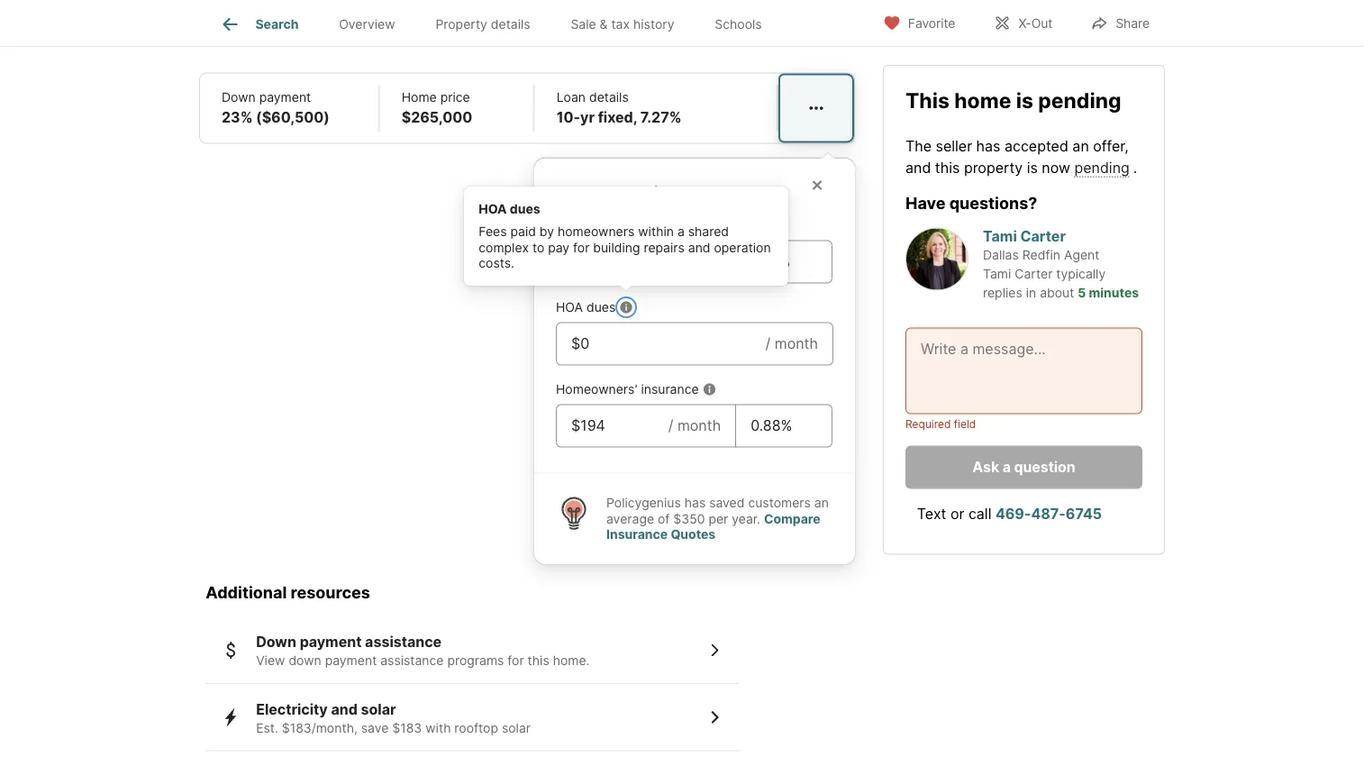 Task type: vqa. For each thing, say whether or not it's contained in the screenshot.
an inside 'Policygenius Has Saved Customers An Average Of $350 Per Year.'
yes



Task type: describe. For each thing, give the bounding box(es) containing it.
compare
[[764, 511, 821, 527]]

ask a question
[[973, 458, 1076, 476]]

sale & tax history tab
[[551, 3, 695, 46]]

the
[[906, 137, 932, 154]]

ask
[[973, 458, 1000, 476]]

property details tab
[[415, 3, 551, 46]]

hoa dues fees paid by homeowners within a shared complex to pay for building repairs and operation costs.
[[479, 201, 771, 271]]

home price $265,000
[[402, 90, 472, 127]]

tami carter dallas redfin agent
[[983, 227, 1100, 262]]

paid
[[511, 224, 536, 240]]

advanced
[[556, 184, 627, 201]]

electricity
[[256, 701, 328, 718]]

down payment 23% ($60,500)
[[222, 90, 330, 127]]

to
[[533, 240, 545, 256]]

1 vertical spatial assistance
[[380, 653, 444, 669]]

property details
[[436, 16, 530, 32]]

advanced options
[[556, 184, 684, 201]]

tami for tami carter dallas redfin agent
[[983, 227, 1017, 245]]

and inside the seller has accepted an offer, and this property is now
[[906, 158, 931, 176]]

tooltip containing advanced options
[[464, 144, 1191, 565]]

/ for hoa dues
[[766, 335, 771, 353]]

for inside down payment assistance view down payment assistance programs for this home.
[[508, 653, 524, 669]]

out
[[1032, 16, 1053, 31]]

questions?
[[950, 193, 1038, 212]]

homeowners' inside tooltip
[[556, 382, 638, 397]]

costs.
[[479, 256, 514, 271]]

call
[[969, 505, 992, 523]]

details for property details
[[491, 16, 530, 32]]

tami for tami carter typically replies in about
[[983, 266, 1012, 281]]

sale
[[571, 16, 596, 32]]

fees
[[479, 224, 507, 240]]

/ for homeowners' insurance
[[668, 417, 674, 435]]

month for insurance
[[678, 417, 721, 435]]

year.
[[732, 511, 761, 527]]

operation
[[714, 240, 771, 256]]

policygenius has saved customers an average of $350 per year.
[[607, 496, 829, 527]]

or
[[951, 505, 965, 523]]

pending .
[[1075, 158, 1138, 176]]

$194
[[487, 24, 521, 42]]

within
[[638, 224, 674, 240]]

property for property taxes
[[556, 218, 608, 233]]

tax
[[612, 16, 630, 32]]

electricity and solar est. $183/month, save                  $183 with rooftop solar
[[256, 701, 531, 736]]

by
[[540, 224, 554, 240]]

property
[[964, 158, 1023, 176]]

resources
[[291, 583, 370, 602]]

lightbulb icon element
[[556, 496, 607, 543]]

tab list containing search
[[199, 0, 797, 46]]

view
[[256, 653, 285, 669]]

and inside hoa dues fees paid by homeowners within a shared complex to pay for building repairs and operation costs.
[[688, 240, 711, 256]]

dallas redfin agenttami carter image
[[906, 227, 969, 290]]

search link
[[219, 14, 299, 35]]

/ month for homeowners' insurance
[[668, 417, 721, 435]]

487-
[[1031, 505, 1066, 523]]

required field
[[906, 418, 976, 431]]

saved
[[709, 496, 745, 511]]

dues for hoa dues
[[587, 300, 616, 315]]

history
[[634, 16, 675, 32]]

0 horizontal spatial homeowners' insurance
[[221, 24, 384, 42]]

with
[[426, 721, 451, 736]]

home
[[955, 87, 1012, 113]]

shared
[[688, 224, 729, 240]]

est.
[[256, 721, 278, 736]]

additional
[[206, 583, 287, 602]]

quotes
[[671, 527, 716, 543]]

average
[[607, 511, 654, 527]]

.
[[1134, 158, 1138, 176]]

loan details 10-yr fixed, 7.27%
[[557, 90, 682, 127]]

Write a message... text field
[[921, 338, 1127, 403]]

an for pending
[[1073, 137, 1089, 154]]

1 vertical spatial pending
[[1075, 158, 1130, 176]]

policygenius
[[607, 496, 681, 511]]

replies
[[983, 285, 1023, 300]]

469-487-6745 link
[[996, 505, 1102, 523]]

rooftop
[[455, 721, 498, 736]]

pay
[[548, 240, 570, 256]]

$183
[[392, 721, 422, 736]]

$265,000
[[402, 109, 472, 127]]

in
[[1026, 285, 1037, 300]]

5
[[1078, 285, 1086, 300]]

property for property details
[[436, 16, 487, 32]]

and inside electricity and solar est. $183/month, save                  $183 with rooftop solar
[[331, 701, 358, 718]]

schools tab
[[695, 3, 782, 46]]

carter for tami carter dallas redfin agent
[[1021, 227, 1066, 245]]

/ year
[[682, 253, 721, 271]]

typically
[[1057, 266, 1106, 281]]

programs
[[447, 653, 504, 669]]

agent
[[1064, 247, 1100, 262]]

accepted
[[1005, 137, 1069, 154]]

home.
[[553, 653, 590, 669]]

hoa for hoa dues
[[556, 300, 583, 315]]

payment for 23%
[[259, 90, 311, 105]]

ask a question button
[[906, 445, 1143, 489]]

minutes
[[1089, 285, 1139, 300]]

save
[[361, 721, 389, 736]]

has inside policygenius has saved customers an average of $350 per year.
[[685, 496, 706, 511]]

additional resources
[[206, 583, 370, 602]]

1 horizontal spatial homeowners' insurance
[[556, 382, 699, 397]]

yr
[[580, 109, 595, 127]]

down for ($60,500)
[[222, 90, 256, 105]]

x-out button
[[978, 4, 1068, 41]]

2 vertical spatial payment
[[325, 653, 377, 669]]



Task type: locate. For each thing, give the bounding box(es) containing it.
sale & tax history
[[571, 16, 675, 32]]

taxes
[[611, 218, 644, 233]]

x-out
[[1019, 16, 1053, 31]]

1 vertical spatial hoa
[[556, 300, 583, 315]]

/ for property taxes
[[682, 253, 687, 271]]

0 horizontal spatial month
[[678, 417, 721, 435]]

down payment assistance view down payment assistance programs for this home.
[[256, 634, 590, 669]]

is inside the seller has accepted an offer, and this property is now
[[1027, 158, 1038, 176]]

0 vertical spatial down
[[222, 90, 256, 105]]

repairs
[[644, 240, 685, 256]]

compare insurance quotes
[[607, 511, 821, 543]]

share
[[1116, 16, 1150, 31]]

1 vertical spatial details
[[589, 90, 629, 105]]

hoa for hoa dues fees paid by homeowners within a shared complex to pay for building repairs and operation costs.
[[479, 201, 507, 217]]

payment inside down payment 23% ($60,500)
[[259, 90, 311, 105]]

1 horizontal spatial homeowners'
[[556, 382, 638, 397]]

0 vertical spatial is
[[1016, 87, 1034, 113]]

text
[[917, 505, 947, 523]]

1 vertical spatial month
[[678, 417, 721, 435]]

0 vertical spatial /
[[682, 253, 687, 271]]

has
[[977, 137, 1001, 154], [685, 496, 706, 511]]

dues down the 'building'
[[587, 300, 616, 315]]

a up repairs
[[678, 224, 685, 240]]

1 vertical spatial insurance
[[641, 382, 699, 397]]

have questions?
[[906, 193, 1038, 212]]

an inside policygenius has saved customers an average of $350 per year.
[[815, 496, 829, 511]]

2 horizontal spatial and
[[906, 158, 931, 176]]

solar up 'save'
[[361, 701, 396, 718]]

an left offer,
[[1073, 137, 1089, 154]]

tami up dallas
[[983, 227, 1017, 245]]

0 vertical spatial payment
[[259, 90, 311, 105]]

per
[[709, 511, 728, 527]]

0 horizontal spatial for
[[508, 653, 524, 669]]

year
[[692, 253, 721, 271]]

tooltip
[[464, 144, 1191, 565]]

for right programs
[[508, 653, 524, 669]]

customers
[[748, 496, 811, 511]]

tami carter typically replies in about
[[983, 266, 1106, 300]]

1 horizontal spatial month
[[775, 335, 818, 353]]

0 horizontal spatial down
[[222, 90, 256, 105]]

options
[[631, 184, 684, 201]]

hoa inside hoa dues fees paid by homeowners within a shared complex to pay for building repairs and operation costs.
[[479, 201, 507, 217]]

hoa up fees
[[479, 201, 507, 217]]

details up fixed,
[[589, 90, 629, 105]]

0 horizontal spatial insurance
[[318, 24, 384, 42]]

1 vertical spatial for
[[508, 653, 524, 669]]

1 tami from the top
[[983, 227, 1017, 245]]

carter up redfin
[[1021, 227, 1066, 245]]

tami inside "tami carter typically replies in about"
[[983, 266, 1012, 281]]

1 vertical spatial tami
[[983, 266, 1012, 281]]

details for loan details 10-yr fixed, 7.27%
[[589, 90, 629, 105]]

a inside button
[[1003, 458, 1011, 476]]

dues for hoa dues fees paid by homeowners within a shared complex to pay for building repairs and operation costs.
[[510, 201, 540, 217]]

0 horizontal spatial this
[[528, 653, 550, 669]]

an inside the seller has accepted an offer, and this property is now
[[1073, 137, 1089, 154]]

1 vertical spatial is
[[1027, 158, 1038, 176]]

0 horizontal spatial and
[[331, 701, 358, 718]]

compare insurance quotes link
[[607, 511, 821, 543]]

1 horizontal spatial this
[[935, 158, 960, 176]]

down inside down payment 23% ($60,500)
[[222, 90, 256, 105]]

$350
[[674, 511, 705, 527]]

homeowners' insurance link
[[221, 24, 384, 42]]

and down shared
[[688, 240, 711, 256]]

this left home.
[[528, 653, 550, 669]]

1 vertical spatial solar
[[502, 721, 531, 736]]

property
[[436, 16, 487, 32], [556, 218, 608, 233]]

dues inside hoa dues fees paid by homeowners within a shared complex to pay for building repairs and operation costs.
[[510, 201, 540, 217]]

0 horizontal spatial has
[[685, 496, 706, 511]]

0 vertical spatial details
[[491, 16, 530, 32]]

homeowners' down the hoa dues
[[556, 382, 638, 397]]

0 vertical spatial month
[[775, 335, 818, 353]]

property inside tab
[[436, 16, 487, 32]]

0 vertical spatial and
[[906, 158, 931, 176]]

down up view
[[256, 634, 296, 651]]

0 horizontal spatial /
[[668, 417, 674, 435]]

details left "sale"
[[491, 16, 530, 32]]

1 horizontal spatial a
[[1003, 458, 1011, 476]]

payment up ($60,500)
[[259, 90, 311, 105]]

0 horizontal spatial a
[[678, 224, 685, 240]]

text or call 469-487-6745
[[917, 505, 1102, 523]]

0 vertical spatial this
[[935, 158, 960, 176]]

home
[[402, 90, 437, 105]]

down up 23%
[[222, 90, 256, 105]]

redfin
[[1023, 247, 1061, 262]]

1 vertical spatial homeowners'
[[556, 382, 638, 397]]

price
[[440, 90, 470, 105]]

1 vertical spatial carter
[[1015, 266, 1053, 281]]

is down accepted
[[1027, 158, 1038, 176]]

1 horizontal spatial has
[[977, 137, 1001, 154]]

0 horizontal spatial property
[[436, 16, 487, 32]]

0 vertical spatial assistance
[[365, 634, 442, 651]]

10-
[[557, 109, 580, 127]]

tami
[[983, 227, 1017, 245], [983, 266, 1012, 281]]

1 horizontal spatial hoa
[[556, 300, 583, 315]]

schools
[[715, 16, 762, 32]]

share button
[[1075, 4, 1165, 41]]

7.27%
[[641, 109, 682, 127]]

has up property
[[977, 137, 1001, 154]]

hoa dues
[[556, 300, 616, 315]]

details
[[491, 16, 530, 32], [589, 90, 629, 105]]

payment up down
[[300, 634, 362, 651]]

0 horizontal spatial solar
[[361, 701, 396, 718]]

property up pay
[[556, 218, 608, 233]]

1 vertical spatial dues
[[587, 300, 616, 315]]

0 vertical spatial a
[[678, 224, 685, 240]]

has inside the seller has accepted an offer, and this property is now
[[977, 137, 1001, 154]]

property up price
[[436, 16, 487, 32]]

pending
[[1039, 87, 1122, 113], [1075, 158, 1130, 176]]

insurance
[[607, 527, 668, 543]]

this down "seller"
[[935, 158, 960, 176]]

payment for assistance
[[300, 634, 362, 651]]

tami inside tami carter dallas redfin agent
[[983, 227, 1017, 245]]

2 tami from the top
[[983, 266, 1012, 281]]

1 horizontal spatial property
[[556, 218, 608, 233]]

question
[[1014, 458, 1076, 476]]

carter for tami carter typically replies in about
[[1015, 266, 1053, 281]]

/ month for hoa dues
[[766, 335, 818, 353]]

carter up in
[[1015, 266, 1053, 281]]

for
[[573, 240, 590, 256], [508, 653, 524, 669]]

1 horizontal spatial dues
[[587, 300, 616, 315]]

0 vertical spatial homeowners' insurance
[[221, 24, 384, 42]]

favorite button
[[868, 4, 971, 41]]

0 horizontal spatial hoa
[[479, 201, 507, 217]]

2 horizontal spatial /
[[766, 335, 771, 353]]

this inside down payment assistance view down payment assistance programs for this home.
[[528, 653, 550, 669]]

1 vertical spatial and
[[688, 240, 711, 256]]

1 vertical spatial a
[[1003, 458, 1011, 476]]

month for dues
[[775, 335, 818, 353]]

overview tab
[[319, 3, 415, 46]]

0 vertical spatial for
[[573, 240, 590, 256]]

2 vertical spatial and
[[331, 701, 358, 718]]

2 vertical spatial /
[[668, 417, 674, 435]]

down inside down payment assistance view down payment assistance programs for this home.
[[256, 634, 296, 651]]

a inside hoa dues fees paid by homeowners within a shared complex to pay for building repairs and operation costs.
[[678, 224, 685, 240]]

23%
[[222, 109, 253, 127]]

for inside hoa dues fees paid by homeowners within a shared complex to pay for building repairs and operation costs.
[[573, 240, 590, 256]]

0 horizontal spatial / month
[[668, 417, 721, 435]]

0 vertical spatial homeowners'
[[221, 24, 314, 42]]

0 vertical spatial carter
[[1021, 227, 1066, 245]]

($60,500)
[[256, 109, 330, 127]]

a right 'ask'
[[1003, 458, 1011, 476]]

1 vertical spatial has
[[685, 496, 706, 511]]

favorite
[[908, 16, 956, 31]]

0 vertical spatial pending
[[1039, 87, 1122, 113]]

down
[[289, 653, 322, 669]]

tami down dallas
[[983, 266, 1012, 281]]

1 horizontal spatial details
[[589, 90, 629, 105]]

solar right rooftop on the bottom left of the page
[[502, 721, 531, 736]]

assistance
[[365, 634, 442, 651], [380, 653, 444, 669]]

0 vertical spatial / month
[[766, 335, 818, 353]]

1 vertical spatial /
[[766, 335, 771, 353]]

carter inside tami carter dallas redfin agent
[[1021, 227, 1066, 245]]

an up compare at the right of page
[[815, 496, 829, 511]]

about
[[1040, 285, 1075, 300]]

carter inside "tami carter typically replies in about"
[[1015, 266, 1053, 281]]

1 horizontal spatial /
[[682, 253, 687, 271]]

an for compare insurance quotes
[[815, 496, 829, 511]]

0 vertical spatial has
[[977, 137, 1001, 154]]

1 horizontal spatial down
[[256, 634, 296, 651]]

0 vertical spatial solar
[[361, 701, 396, 718]]

0 horizontal spatial homeowners'
[[221, 24, 314, 42]]

pending down offer,
[[1075, 158, 1130, 176]]

dues
[[510, 201, 540, 217], [587, 300, 616, 315]]

0 vertical spatial hoa
[[479, 201, 507, 217]]

1 vertical spatial payment
[[300, 634, 362, 651]]

offer,
[[1093, 137, 1129, 154]]

lightbulb icon image
[[556, 496, 592, 532]]

&
[[600, 16, 608, 32]]

tab list
[[199, 0, 797, 46]]

None text field
[[571, 251, 668, 273], [751, 251, 817, 273], [571, 415, 654, 437], [751, 415, 817, 437], [571, 251, 668, 273], [751, 251, 817, 273], [571, 415, 654, 437], [751, 415, 817, 437]]

1 vertical spatial down
[[256, 634, 296, 651]]

6745
[[1066, 505, 1102, 523]]

is
[[1016, 87, 1034, 113], [1027, 158, 1038, 176]]

1 vertical spatial an
[[815, 496, 829, 511]]

0 horizontal spatial details
[[491, 16, 530, 32]]

has up '$350' in the bottom of the page
[[685, 496, 706, 511]]

homeowners' up down payment 23% ($60,500)
[[221, 24, 314, 42]]

complex
[[479, 240, 529, 256]]

0 horizontal spatial an
[[815, 496, 829, 511]]

1 horizontal spatial and
[[688, 240, 711, 256]]

payment right down
[[325, 653, 377, 669]]

1 horizontal spatial an
[[1073, 137, 1089, 154]]

0 vertical spatial property
[[436, 16, 487, 32]]

payment
[[259, 90, 311, 105], [300, 634, 362, 651], [325, 653, 377, 669]]

0 horizontal spatial dues
[[510, 201, 540, 217]]

hoa down pay
[[556, 300, 583, 315]]

for down homeowners
[[573, 240, 590, 256]]

seller
[[936, 137, 973, 154]]

insurance
[[318, 24, 384, 42], [641, 382, 699, 397]]

1 horizontal spatial for
[[573, 240, 590, 256]]

details inside loan details 10-yr fixed, 7.27%
[[589, 90, 629, 105]]

and up $183/month,
[[331, 701, 358, 718]]

down for view
[[256, 634, 296, 651]]

search
[[255, 16, 299, 32]]

0 vertical spatial insurance
[[318, 24, 384, 42]]

1 vertical spatial homeowners' insurance
[[556, 382, 699, 397]]

1 horizontal spatial / month
[[766, 335, 818, 353]]

homeowners
[[558, 224, 635, 240]]

1 vertical spatial / month
[[668, 417, 721, 435]]

overview
[[339, 16, 395, 32]]

solar
[[361, 701, 396, 718], [502, 721, 531, 736]]

0 vertical spatial tami
[[983, 227, 1017, 245]]

5 minutes
[[1078, 285, 1139, 300]]

down
[[222, 90, 256, 105], [256, 634, 296, 651]]

pending up offer,
[[1039, 87, 1122, 113]]

loan
[[557, 90, 586, 105]]

now
[[1042, 158, 1071, 176]]

dues up paid
[[510, 201, 540, 217]]

and
[[906, 158, 931, 176], [688, 240, 711, 256], [331, 701, 358, 718]]

1 vertical spatial this
[[528, 653, 550, 669]]

this inside the seller has accepted an offer, and this property is now
[[935, 158, 960, 176]]

None text field
[[571, 333, 751, 355]]

this
[[906, 87, 950, 113]]

dallas
[[983, 247, 1019, 262]]

0 vertical spatial dues
[[510, 201, 540, 217]]

details inside tab
[[491, 16, 530, 32]]

and down the "the"
[[906, 158, 931, 176]]

1 horizontal spatial solar
[[502, 721, 531, 736]]

1 horizontal spatial insurance
[[641, 382, 699, 397]]

is right home
[[1016, 87, 1034, 113]]

insurance inside tooltip
[[641, 382, 699, 397]]

/ month
[[766, 335, 818, 353], [668, 417, 721, 435]]

1 vertical spatial property
[[556, 218, 608, 233]]

have
[[906, 193, 946, 212]]

property taxes
[[556, 218, 644, 233]]

0 vertical spatial an
[[1073, 137, 1089, 154]]

469-
[[996, 505, 1031, 523]]



